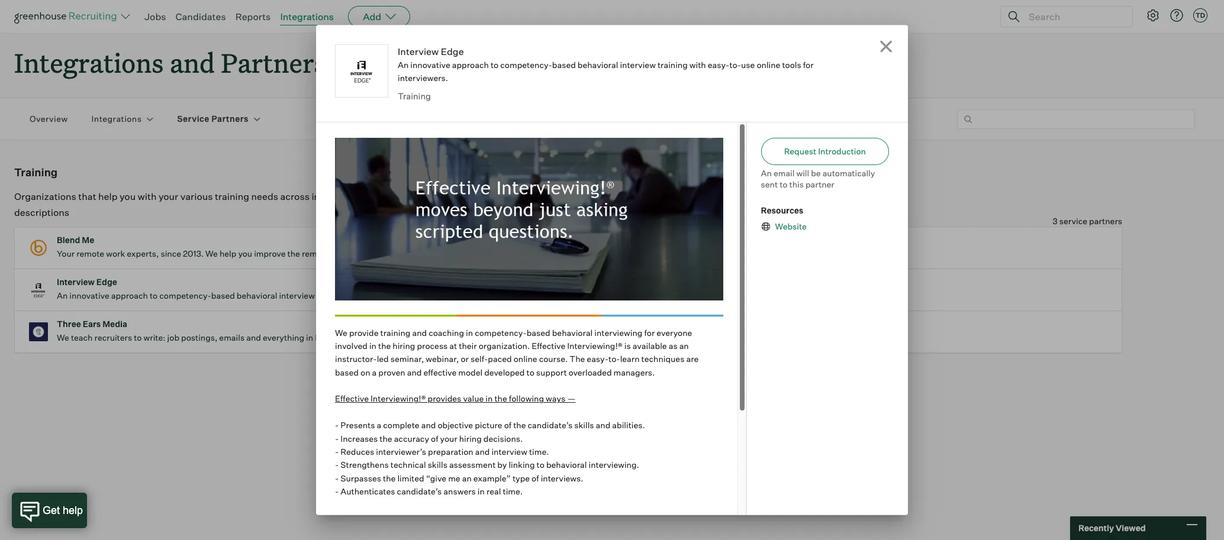 Task type: vqa. For each thing, say whether or not it's contained in the screenshot.
'designhub'
no



Task type: describe. For each thing, give the bounding box(es) containing it.
recently
[[1078, 523, 1114, 533]]

1 vertical spatial innovative
[[69, 291, 109, 301]]

the inside we provide training and coaching in competency-based behavioral interviewing for everyone involved in the hiring process at their organization. effective interviewing!® is available as an instructor-led seminar, webinar, or self-paced online course. the easy-to-learn techniques are based on a proven and effective model developed to support overloaded managers.
[[378, 341, 391, 351]]

2 remote from the left
[[302, 249, 330, 259]]

in up their
[[466, 328, 473, 338]]

2 - from the top
[[335, 434, 339, 444]]

ears
[[83, 319, 101, 329]]

1 vertical spatial will
[[351, 513, 364, 523]]

and inside organizations that help you with your various training needs across interviewing and building stellar job descriptions
[[368, 191, 385, 203]]

your inside - presents a complete and objective picture of the candidate's skills and abilities. - increases the accuracy of your hiring decisions. - reduces interviewer's preparation and interview time. - strengthens technical skills assessment by linking to behavioral interviewing. - surpasses the limited "give me an example" type of interviews. - authenticates candidate's answers in real time.
[[440, 434, 457, 444]]

request introduction
[[784, 146, 866, 156]]

complete
[[383, 420, 419, 430]]

2 horizontal spatial with
[[689, 60, 706, 70]]

paced
[[488, 354, 512, 364]]

hiring inside - presents a complete and objective picture of the candidate's skills and abilities. - increases the accuracy of your hiring decisions. - reduces interviewer's preparation and interview time. - strengthens technical skills assessment by linking to behavioral interviewing. - surpasses the limited "give me an example" type of interviews. - authenticates candidate's answers in real time.
[[459, 434, 482, 444]]

help inside blend me your remote work experts, since 2013. we help you improve the remote employee experience.
[[220, 249, 236, 259]]

interview edge banner image image
[[335, 138, 723, 324]]

competency- inside we provide training and coaching in competency-based behavioral interviewing for everyone involved in the hiring process at their organization. effective interviewing!® is available as an instructor-led seminar, webinar, or self-paced online course. the easy-to-learn techniques are based on a proven and effective model developed to support overloaded managers.
[[475, 328, 527, 338]]

5 - from the top
[[335, 473, 339, 483]]

and up assessment
[[475, 447, 490, 457]]

recruiters
[[94, 333, 132, 343]]

we inside three ears media we teach recruiters to write: job postings, emails and everything in between.
[[57, 333, 69, 343]]

1 vertical spatial interviewers.
[[475, 291, 525, 301]]

you inside blend me your remote work experts, since 2013. we help you improve the remote employee experience.
[[238, 249, 252, 259]]

to inside an email will be automatically sent to this partner
[[780, 180, 788, 190]]

interviewing.
[[589, 460, 639, 470]]

1 - from the top
[[335, 420, 339, 430]]

you inside organizations that help you with your various training needs across interviewing and building stellar job descriptions
[[120, 191, 136, 203]]

and down candidates
[[170, 45, 215, 80]]

0 vertical spatial partners
[[221, 45, 326, 80]]

effective
[[423, 367, 457, 377]]

and inside three ears media we teach recruiters to write: job postings, emails and everything in between.
[[246, 333, 261, 343]]

coaching
[[429, 328, 464, 338]]

integrations for integrations link to the top
[[280, 11, 334, 22]]

0 horizontal spatial interview
[[57, 277, 95, 287]]

reduces
[[341, 447, 374, 457]]

media
[[103, 319, 127, 329]]

4 - from the top
[[335, 460, 339, 470]]

1 vertical spatial interview
[[279, 291, 315, 301]]

online inside we provide training and coaching in competency-based behavioral interviewing for everyone involved in the hiring process at their organization. effective interviewing!® is available as an instructor-led seminar, webinar, or self-paced online course. the easy-to-learn techniques are based on a proven and effective model developed to support overloaded managers.
[[514, 354, 537, 364]]

request
[[784, 146, 816, 156]]

is
[[624, 341, 631, 351]]

proven
[[378, 367, 405, 377]]

for inside we provide training and coaching in competency-based behavioral interviewing for everyone involved in the hiring process at their organization. effective interviewing!® is available as an instructor-led seminar, webinar, or self-paced online course. the easy-to-learn techniques are based on a proven and effective model developed to support overloaded managers.
[[644, 328, 655, 338]]

the up interviewer's
[[380, 434, 392, 444]]

linking
[[509, 460, 535, 470]]

2013.
[[183, 249, 204, 259]]

managers.
[[614, 367, 655, 377]]

in inside three ears media we teach recruiters to write: job postings, emails and everything in between.
[[306, 333, 313, 343]]

that
[[78, 191, 96, 203]]

seminar,
[[390, 354, 424, 364]]

you
[[335, 513, 350, 523]]

2 horizontal spatial online
[[757, 60, 780, 70]]

add button
[[348, 6, 410, 27]]

preparation
[[428, 447, 473, 457]]

0 vertical spatial easy-
[[708, 60, 729, 70]]

in right value
[[486, 394, 493, 404]]

webinar,
[[426, 354, 459, 364]]

1 vertical spatial approach
[[111, 291, 148, 301]]

needs
[[251, 191, 278, 203]]

1 horizontal spatial with
[[349, 291, 365, 301]]

3
[[1052, 216, 1058, 226]]

recently viewed
[[1078, 523, 1146, 533]]

as
[[669, 341, 677, 351]]

the left following
[[494, 394, 507, 404]]

2 horizontal spatial interview
[[620, 60, 656, 70]]

behavioral inside - presents a complete and objective picture of the candidate's skills and abilities. - increases the accuracy of your hiring decisions. - reduces interviewer's preparation and interview time. - strengthens technical skills assessment by linking to behavioral interviewing. - surpasses the limited "give me an example" type of interviews. - authenticates candidate's answers in real time.
[[546, 460, 587, 470]]

1 vertical spatial integrations link
[[92, 113, 142, 125]]

overview
[[30, 114, 68, 124]]

real
[[486, 487, 501, 497]]

0 vertical spatial to-
[[729, 60, 741, 70]]

your
[[57, 249, 75, 259]]

by
[[497, 460, 507, 470]]

request introduction button
[[761, 138, 889, 165]]

1 horizontal spatial interview
[[398, 46, 439, 57]]

self-
[[471, 354, 488, 364]]

or
[[461, 354, 469, 364]]

and down seminar,
[[407, 367, 422, 377]]

authenticates
[[341, 487, 395, 497]]

1 vertical spatial edge
[[96, 277, 117, 287]]

provides
[[428, 394, 461, 404]]

email
[[774, 168, 795, 178]]

Search text field
[[1026, 8, 1122, 25]]

the up decisions.
[[513, 420, 526, 430]]

candidates
[[176, 11, 226, 22]]

0 vertical spatial competency-
[[500, 60, 552, 70]]

we provide training and coaching in competency-based behavioral interviewing for everyone involved in the hiring process at their organization. effective interviewing!® is available as an instructor-led seminar, webinar, or self-paced online course. the easy-to-learn techniques are based on a proven and effective model developed to support overloaded managers.
[[335, 328, 699, 377]]

overloaded
[[569, 367, 612, 377]]

your inside organizations that help you with your various training needs across interviewing and building stellar job descriptions
[[159, 191, 178, 203]]

type
[[513, 473, 530, 483]]

model
[[458, 367, 483, 377]]

employee
[[331, 249, 369, 259]]

1 vertical spatial interview edge an innovative approach to competency-based behavioral interview training with easy-to-use online tools for interviewers.
[[57, 277, 525, 301]]

improve
[[254, 249, 286, 259]]

an email will be automatically sent to this partner
[[761, 168, 875, 190]]

accuracy
[[394, 434, 429, 444]]

building
[[387, 191, 423, 203]]

we inside blend me your remote work experts, since 2013. we help you improve the remote employee experience.
[[205, 249, 218, 259]]

1 horizontal spatial of
[[504, 420, 511, 430]]

website link
[[770, 221, 807, 233]]

value
[[463, 394, 484, 404]]

greenhouse recruiting image
[[14, 9, 121, 24]]

at
[[449, 341, 457, 351]]

objective
[[438, 420, 473, 430]]

we inside we provide training and coaching in competency-based behavioral interviewing for everyone involved in the hiring process at their organization. effective interviewing!® is available as an instructor-led seminar, webinar, or self-paced online course. the easy-to-learn techniques are based on a proven and effective model developed to support overloaded managers.
[[335, 328, 347, 338]]

integrations and partners
[[14, 45, 326, 80]]

0 vertical spatial use
[[741, 60, 755, 70]]

be
[[811, 168, 821, 178]]

limited
[[397, 473, 424, 483]]

emails
[[219, 333, 245, 343]]

hiring inside we provide training and coaching in competency-based behavioral interviewing for everyone involved in the hiring process at their organization. effective interviewing!® is available as an instructor-led seminar, webinar, or self-paced online course. the easy-to-learn techniques are based on a proven and effective model developed to support overloaded managers.
[[393, 341, 415, 351]]

techniques
[[641, 354, 684, 364]]

strengthens
[[341, 460, 389, 470]]

a inside - presents a complete and objective picture of the candidate's skills and abilities. - increases the accuracy of your hiring decisions. - reduces interviewer's preparation and interview time. - strengthens technical skills assessment by linking to behavioral interviewing. - surpasses the limited "give me an example" type of interviews. - authenticates candidate's answers in real time.
[[377, 420, 381, 430]]

0 vertical spatial for
[[803, 60, 814, 70]]

service
[[1059, 216, 1087, 226]]

1 horizontal spatial an
[[398, 60, 409, 70]]

0 horizontal spatial time.
[[503, 487, 523, 497]]

blend
[[57, 235, 80, 245]]

1 vertical spatial —
[[415, 513, 423, 523]]

an inside an email will be automatically sent to this partner
[[761, 168, 772, 178]]

organizations
[[14, 191, 76, 203]]

job inside three ears media we teach recruiters to write: job postings, emails and everything in between.
[[167, 333, 179, 343]]

abilities.
[[612, 420, 645, 430]]

website
[[775, 222, 807, 232]]

1 vertical spatial skills
[[428, 460, 447, 470]]

1 horizontal spatial skills
[[574, 420, 594, 430]]

developed
[[484, 367, 525, 377]]

1 vertical spatial partners
[[211, 114, 249, 124]]

service partners link
[[177, 113, 249, 125]]

to- inside we provide training and coaching in competency-based behavioral interviewing for everyone involved in the hiring process at their organization. effective interviewing!® is available as an instructor-led seminar, webinar, or self-paced online course. the easy-to-learn techniques are based on a proven and effective model developed to support overloaded managers.
[[608, 354, 620, 364]]

candidates link
[[176, 11, 226, 22]]

teach
[[71, 333, 93, 343]]

td
[[1196, 11, 1205, 20]]

course.
[[539, 354, 568, 364]]

1 horizontal spatial innovative
[[410, 60, 450, 70]]

provide
[[349, 328, 378, 338]]

effective interviewing!® provides value in the following ways —
[[335, 394, 576, 404]]

1 vertical spatial easy-
[[367, 291, 389, 301]]

0 horizontal spatial training
[[14, 166, 58, 179]]

"give
[[426, 473, 446, 483]]

across
[[280, 191, 310, 203]]

0 vertical spatial training
[[398, 91, 431, 102]]

postings,
[[181, 333, 217, 343]]

interview inside - presents a complete and objective picture of the candidate's skills and abilities. - increases the accuracy of your hiring decisions. - reduces interviewer's preparation and interview time. - strengthens technical skills assessment by linking to behavioral interviewing. - surpasses the limited "give me an example" type of interviews. - authenticates candidate's answers in real time.
[[492, 447, 527, 457]]

decisions.
[[483, 434, 523, 444]]

1 vertical spatial effective
[[335, 394, 369, 404]]

0 vertical spatial approach
[[452, 60, 489, 70]]

overview link
[[30, 113, 68, 125]]

1 horizontal spatial tools
[[782, 60, 801, 70]]

to inside three ears media we teach recruiters to write: job postings, emails and everything in between.
[[134, 333, 142, 343]]

0 vertical spatial edge
[[441, 46, 464, 57]]

- presents a complete and objective picture of the candidate's skills and abilities. - increases the accuracy of your hiring decisions. - reduces interviewer's preparation and interview time. - strengthens technical skills assessment by linking to behavioral interviewing. - surpasses the limited "give me an example" type of interviews. - authenticates candidate's answers in real time.
[[335, 420, 645, 497]]

me
[[448, 473, 460, 483]]

write:
[[144, 333, 165, 343]]

2 vertical spatial of
[[532, 473, 539, 483]]

easy- inside we provide training and coaching in competency-based behavioral interviewing for everyone involved in the hiring process at their organization. effective interviewing!® is available as an instructor-led seminar, webinar, or self-paced online course. the easy-to-learn techniques are based on a proven and effective model developed to support overloaded managers.
[[587, 354, 608, 364]]

led
[[377, 354, 389, 364]]

0 vertical spatial interviewers.
[[398, 73, 448, 83]]



Task type: locate. For each thing, give the bounding box(es) containing it.
effective up presents
[[335, 394, 369, 404]]

the inside blend me your remote work experts, since 2013. we help you improve the remote employee experience.
[[287, 249, 300, 259]]

1 horizontal spatial your
[[440, 434, 457, 444]]

and left building on the left of page
[[368, 191, 385, 203]]

interviewing
[[312, 191, 366, 203], [594, 328, 642, 338]]

will right you
[[351, 513, 364, 523]]

jobs
[[144, 11, 166, 22]]

job inside organizations that help you with your various training needs across interviewing and building stellar job descriptions
[[455, 191, 469, 203]]

configure image
[[1146, 8, 1160, 22]]

1 horizontal spatial we
[[205, 249, 218, 259]]

reports
[[235, 11, 271, 22]]

0 vertical spatial candidate's
[[528, 420, 573, 430]]

1 vertical spatial tools
[[441, 291, 460, 301]]

0 horizontal spatial interview
[[279, 291, 315, 301]]

interviewing inside organizations that help you with your various training needs across interviewing and building stellar job descriptions
[[312, 191, 366, 203]]

0 horizontal spatial —
[[415, 513, 423, 523]]

automatically
[[823, 168, 875, 178]]

you left improve
[[238, 249, 252, 259]]

interviewing!® up the in the left bottom of the page
[[567, 341, 623, 351]]

1 horizontal spatial interviewing
[[594, 328, 642, 338]]

1 vertical spatial to-
[[389, 291, 400, 301]]

1 vertical spatial interviewing!®
[[371, 394, 426, 404]]

2 horizontal spatial to-
[[729, 60, 741, 70]]

interviewer's
[[376, 447, 426, 457]]

since
[[161, 249, 181, 259]]

2 vertical spatial for
[[644, 328, 655, 338]]

0 vertical spatial innovative
[[410, 60, 450, 70]]

time.
[[529, 447, 549, 457], [503, 487, 523, 497]]

service partners
[[177, 114, 249, 124]]

time. down type
[[503, 487, 523, 497]]

0 horizontal spatial an
[[57, 291, 68, 301]]

0 vertical spatial integrations link
[[280, 11, 334, 22]]

0 horizontal spatial help
[[98, 191, 117, 203]]

2 vertical spatial easy-
[[587, 354, 608, 364]]

will left be
[[796, 168, 809, 178]]

3 service partners
[[1052, 216, 1122, 226]]

0 vertical spatial interview
[[398, 46, 439, 57]]

integrations
[[280, 11, 334, 22], [14, 45, 164, 80], [92, 114, 142, 124]]

interviewing up is
[[594, 328, 642, 338]]

0 vertical spatial —
[[567, 394, 576, 404]]

to inside we provide training and coaching in competency-based behavioral interviewing for everyone involved in the hiring process at their organization. effective interviewing!® is available as an instructor-led seminar, webinar, or self-paced online course. the easy-to-learn techniques are based on a proven and effective model developed to support overloaded managers.
[[526, 367, 534, 377]]

an up sent on the top right
[[761, 168, 772, 178]]

and up process
[[412, 328, 427, 338]]

2 horizontal spatial easy-
[[708, 60, 729, 70]]

interview down your
[[57, 277, 95, 287]]

job right write: at the bottom of the page
[[167, 333, 179, 343]]

- up you
[[335, 487, 339, 497]]

online
[[757, 60, 780, 70], [416, 291, 439, 301], [514, 354, 537, 364]]

job
[[455, 191, 469, 203], [167, 333, 179, 343]]

1 vertical spatial learn
[[366, 513, 386, 523]]

1 horizontal spatial you
[[238, 249, 252, 259]]

time. up linking
[[529, 447, 549, 457]]

1 horizontal spatial easy-
[[587, 354, 608, 364]]

None text field
[[958, 109, 1194, 129]]

a right on
[[372, 367, 377, 377]]

an inside - presents a complete and objective picture of the candidate's skills and abilities. - increases the accuracy of your hiring decisions. - reduces interviewer's preparation and interview time. - strengthens technical skills assessment by linking to behavioral interviewing. - surpasses the limited "give me an example" type of interviews. - authenticates candidate's answers in real time.
[[462, 473, 472, 483]]

2 horizontal spatial we
[[335, 328, 347, 338]]

0 vertical spatial interviewing
[[312, 191, 366, 203]]

how
[[387, 513, 403, 523]]

remote down me
[[76, 249, 104, 259]]

an up three
[[57, 291, 68, 301]]

to-
[[729, 60, 741, 70], [389, 291, 400, 301], [608, 354, 620, 364]]

the up led at the left of the page
[[378, 341, 391, 351]]

we up involved
[[335, 328, 347, 338]]

0 horizontal spatial interviewers.
[[398, 73, 448, 83]]

help right that
[[98, 191, 117, 203]]

to inside - presents a complete and objective picture of the candidate's skills and abilities. - increases the accuracy of your hiring decisions. - reduces interviewer's preparation and interview time. - strengthens technical skills assessment by linking to behavioral interviewing. - surpasses the limited "give me an example" type of interviews. - authenticates candidate's answers in real time.
[[537, 460, 544, 470]]

1 vertical spatial help
[[220, 249, 236, 259]]

1 vertical spatial online
[[416, 291, 439, 301]]

1 vertical spatial use
[[400, 291, 414, 301]]

1 horizontal spatial help
[[220, 249, 236, 259]]

you right that
[[120, 191, 136, 203]]

0 vertical spatial of
[[504, 420, 511, 430]]

an right the me
[[462, 473, 472, 483]]

0 horizontal spatial approach
[[111, 291, 148, 301]]

0 vertical spatial an
[[679, 341, 689, 351]]

are
[[686, 354, 699, 364]]

1 vertical spatial an
[[761, 168, 772, 178]]

we right 2013.
[[205, 249, 218, 259]]

work
[[106, 249, 125, 259]]

interviewers.
[[398, 73, 448, 83], [475, 291, 525, 301]]

the right improve
[[287, 249, 300, 259]]

of up preparation
[[431, 434, 438, 444]]

1 vertical spatial candidate's
[[397, 487, 442, 497]]

answers
[[444, 487, 476, 497]]

hiring up seminar,
[[393, 341, 415, 351]]

1 horizontal spatial use
[[741, 60, 755, 70]]

with inside organizations that help you with your various training needs across interviewing and building stellar job descriptions
[[138, 191, 157, 203]]

0 horizontal spatial tools
[[441, 291, 460, 301]]

and up accuracy
[[421, 420, 436, 430]]

various
[[180, 191, 213, 203]]

1 horizontal spatial interviewing!®
[[567, 341, 623, 351]]

partners
[[1089, 216, 1122, 226]]

remote
[[76, 249, 104, 259], [302, 249, 330, 259]]

an inside we provide training and coaching in competency-based behavioral interviewing for everyone involved in the hiring process at their organization. effective interviewing!® is available as an instructor-led seminar, webinar, or self-paced online course. the easy-to-learn techniques are based on a proven and effective model developed to support overloaded managers.
[[679, 341, 689, 351]]

between.
[[315, 333, 351, 343]]

support
[[536, 367, 567, 377]]

help inside organizations that help you with your various training needs across interviewing and building stellar job descriptions
[[98, 191, 117, 203]]

picture
[[475, 420, 502, 430]]

me
[[82, 235, 94, 245]]

everything
[[263, 333, 304, 343]]

1 horizontal spatial online
[[514, 354, 537, 364]]

1 horizontal spatial an
[[679, 341, 689, 351]]

we
[[205, 249, 218, 259], [335, 328, 347, 338], [57, 333, 69, 343]]

presents
[[341, 420, 375, 430]]

innovative up training link
[[410, 60, 450, 70]]

1 horizontal spatial —
[[567, 394, 576, 404]]

learn down is
[[620, 354, 640, 364]]

in inside - presents a complete and objective picture of the candidate's skills and abilities. - increases the accuracy of your hiring decisions. - reduces interviewer's preparation and interview time. - strengthens technical skills assessment by linking to behavioral interviewing. - surpasses the limited "give me an example" type of interviews. - authenticates candidate's answers in real time.
[[478, 487, 485, 497]]

interviews.
[[541, 473, 583, 483]]

resources
[[761, 205, 803, 215]]

easy-
[[708, 60, 729, 70], [367, 291, 389, 301], [587, 354, 608, 364]]

introduction
[[818, 146, 866, 156]]

and right emails
[[246, 333, 261, 343]]

0 horizontal spatial easy-
[[367, 291, 389, 301]]

td button
[[1193, 8, 1207, 22]]

0 vertical spatial learn
[[620, 354, 640, 364]]

1 vertical spatial interview
[[57, 277, 95, 287]]

1 remote from the left
[[76, 249, 104, 259]]

hiring
[[393, 341, 415, 351], [459, 434, 482, 444]]

interviewing!® inside we provide training and coaching in competency-based behavioral interviewing for everyone involved in the hiring process at their organization. effective interviewing!® is available as an instructor-led seminar, webinar, or self-paced online course. the easy-to-learn techniques are based on a proven and effective model developed to support overloaded managers.
[[567, 341, 623, 351]]

learn left how
[[366, 513, 386, 523]]

1 vertical spatial with
[[138, 191, 157, 203]]

everyone
[[657, 328, 692, 338]]

1 horizontal spatial for
[[644, 328, 655, 338]]

training
[[398, 91, 431, 102], [14, 166, 58, 179]]

0 horizontal spatial of
[[431, 434, 438, 444]]

integrations for bottommost integrations link
[[92, 114, 142, 124]]

0 vertical spatial tools
[[782, 60, 801, 70]]

0 vertical spatial interview edge an innovative approach to competency-based behavioral interview training with easy-to-use online tools for interviewers.
[[398, 46, 814, 83]]

add
[[363, 11, 381, 22]]

0 vertical spatial job
[[455, 191, 469, 203]]

1 horizontal spatial learn
[[620, 354, 640, 364]]

0 horizontal spatial candidate's
[[397, 487, 442, 497]]

0 horizontal spatial interviewing!®
[[371, 394, 426, 404]]

— right ways
[[567, 394, 576, 404]]

0 horizontal spatial effective
[[335, 394, 369, 404]]

1 vertical spatial job
[[167, 333, 179, 343]]

1 horizontal spatial to-
[[608, 354, 620, 364]]

candidate's
[[528, 420, 573, 430], [397, 487, 442, 497]]

interview up training link
[[398, 46, 439, 57]]

1 vertical spatial of
[[431, 434, 438, 444]]

an
[[679, 341, 689, 351], [462, 473, 472, 483]]

1 horizontal spatial time.
[[529, 447, 549, 457]]

training inside organizations that help you with your various training needs across interviewing and building stellar job descriptions
[[215, 191, 249, 203]]

learn inside we provide training and coaching in competency-based behavioral interviewing for everyone involved in the hiring process at their organization. effective interviewing!® is available as an instructor-led seminar, webinar, or self-paced online course. the easy-to-learn techniques are based on a proven and effective model developed to support overloaded managers.
[[620, 354, 640, 364]]

you
[[120, 191, 136, 203], [238, 249, 252, 259]]

behavioral inside we provide training and coaching in competency-based behavioral interviewing for everyone involved in the hiring process at their organization. effective interviewing!® is available as an instructor-led seminar, webinar, or self-paced online course. the easy-to-learn techniques are based on a proven and effective model developed to support overloaded managers.
[[552, 328, 593, 338]]

an up training link
[[398, 60, 409, 70]]

in left real
[[478, 487, 485, 497]]

instructor-
[[335, 354, 377, 364]]

in down provide
[[369, 341, 376, 351]]

candidate's down "limited"
[[397, 487, 442, 497]]

your left 'various' on the left
[[159, 191, 178, 203]]

2 vertical spatial integrations
[[92, 114, 142, 124]]

interviewing inside we provide training and coaching in competency-based behavioral interviewing for everyone involved in the hiring process at their organization. effective interviewing!® is available as an instructor-led seminar, webinar, or self-paced online course. the easy-to-learn techniques are based on a proven and effective model developed to support overloaded managers.
[[594, 328, 642, 338]]

0 horizontal spatial use
[[400, 291, 414, 301]]

0 horizontal spatial will
[[351, 513, 364, 523]]

your
[[159, 191, 178, 203], [440, 434, 457, 444]]

candidate's down ways
[[528, 420, 573, 430]]

interviewers. up training link
[[398, 73, 448, 83]]

blend me your remote work experts, since 2013. we help you improve the remote employee experience.
[[57, 235, 416, 259]]

interviewing right across
[[312, 191, 366, 203]]

2 vertical spatial online
[[514, 354, 537, 364]]

interviewing!® up complete
[[371, 394, 426, 404]]

hiring down objective
[[459, 434, 482, 444]]

partner
[[806, 180, 834, 190]]

partners down reports
[[221, 45, 326, 80]]

assessment
[[449, 460, 496, 470]]

will
[[796, 168, 809, 178], [351, 513, 364, 523]]

3 - from the top
[[335, 447, 339, 457]]

job right stellar on the left
[[455, 191, 469, 203]]

innovative up ears
[[69, 291, 109, 301]]

- left surpasses
[[335, 473, 339, 483]]

0 horizontal spatial innovative
[[69, 291, 109, 301]]

effective up course.
[[532, 341, 565, 351]]

0 vertical spatial hiring
[[393, 341, 415, 351]]

2 horizontal spatial of
[[532, 473, 539, 483]]

1 vertical spatial competency-
[[159, 291, 211, 301]]

— right how
[[415, 513, 423, 523]]

- left presents
[[335, 420, 339, 430]]

0 vertical spatial you
[[120, 191, 136, 203]]

0 horizontal spatial you
[[120, 191, 136, 203]]

help right 2013.
[[220, 249, 236, 259]]

increases
[[341, 434, 378, 444]]

partners
[[221, 45, 326, 80], [211, 114, 249, 124]]

0 vertical spatial with
[[689, 60, 706, 70]]

partners right service
[[211, 114, 249, 124]]

will inside an email will be automatically sent to this partner
[[796, 168, 809, 178]]

descriptions
[[14, 207, 69, 219]]

approach
[[452, 60, 489, 70], [111, 291, 148, 301]]

process
[[417, 341, 448, 351]]

we down three
[[57, 333, 69, 343]]

a
[[372, 367, 377, 377], [377, 420, 381, 430]]

a right presents
[[377, 420, 381, 430]]

competency-
[[500, 60, 552, 70], [159, 291, 211, 301], [475, 328, 527, 338]]

0 horizontal spatial your
[[159, 191, 178, 203]]

the left "limited"
[[383, 473, 396, 483]]

- left reduces
[[335, 447, 339, 457]]

0 horizontal spatial remote
[[76, 249, 104, 259]]

- left strengthens
[[335, 460, 339, 470]]

jobs link
[[144, 11, 166, 22]]

6 - from the top
[[335, 487, 339, 497]]

2 horizontal spatial for
[[803, 60, 814, 70]]

effective inside we provide training and coaching in competency-based behavioral interviewing for everyone involved in the hiring process at their organization. effective interviewing!® is available as an instructor-led seminar, webinar, or self-paced online course. the easy-to-learn techniques are based on a proven and effective model developed to support overloaded managers.
[[532, 341, 565, 351]]

0 vertical spatial interviewing!®
[[567, 341, 623, 351]]

of up decisions.
[[504, 420, 511, 430]]

skills up "give on the left of the page
[[428, 460, 447, 470]]

1 horizontal spatial interview
[[492, 447, 527, 457]]

interviewers. up organization.
[[475, 291, 525, 301]]

organization.
[[479, 341, 530, 351]]

1 horizontal spatial interviewers.
[[475, 291, 525, 301]]

training inside we provide training and coaching in competency-based behavioral interviewing for everyone involved in the hiring process at their organization. effective interviewing!® is available as an instructor-led seminar, webinar, or self-paced online course. the easy-to-learn techniques are based on a proven and effective model developed to support overloaded managers.
[[380, 328, 410, 338]]

1 horizontal spatial candidate's
[[528, 420, 573, 430]]

skills left abilities.
[[574, 420, 594, 430]]

based
[[552, 60, 576, 70], [211, 291, 235, 301], [527, 328, 550, 338], [335, 367, 359, 377]]

1 horizontal spatial training
[[398, 91, 431, 102]]

your up preparation
[[440, 434, 457, 444]]

interview
[[398, 46, 439, 57], [57, 277, 95, 287]]

integrations link
[[280, 11, 334, 22], [92, 113, 142, 125]]

of right type
[[532, 473, 539, 483]]

on
[[360, 367, 370, 377]]

an right the as
[[679, 341, 689, 351]]

-
[[335, 420, 339, 430], [335, 434, 339, 444], [335, 447, 339, 457], [335, 460, 339, 470], [335, 473, 339, 483], [335, 487, 339, 497]]

for
[[803, 60, 814, 70], [462, 291, 473, 301], [644, 328, 655, 338]]

a inside we provide training and coaching in competency-based behavioral interviewing for everyone involved in the hiring process at their organization. effective interviewing!® is available as an instructor-led seminar, webinar, or self-paced online course. the easy-to-learn techniques are based on a proven and effective model developed to support overloaded managers.
[[372, 367, 377, 377]]

integrations for integrations and partners
[[14, 45, 164, 80]]

with
[[689, 60, 706, 70], [138, 191, 157, 203], [349, 291, 365, 301]]

their
[[459, 341, 477, 351]]

2 vertical spatial with
[[349, 291, 365, 301]]

0 horizontal spatial to-
[[389, 291, 400, 301]]

- left increases
[[335, 434, 339, 444]]

service
[[177, 114, 209, 124]]

0 horizontal spatial job
[[167, 333, 179, 343]]

2 vertical spatial competency-
[[475, 328, 527, 338]]

in left between.
[[306, 333, 313, 343]]

use
[[741, 60, 755, 70], [400, 291, 414, 301]]

of
[[504, 420, 511, 430], [431, 434, 438, 444], [532, 473, 539, 483]]

to
[[491, 60, 499, 70], [780, 180, 788, 190], [150, 291, 158, 301], [134, 333, 142, 343], [526, 367, 534, 377], [537, 460, 544, 470], [405, 513, 413, 523]]

and left abilities.
[[596, 420, 610, 430]]

td button
[[1191, 6, 1210, 25]]

reports link
[[235, 11, 271, 22]]

technical
[[391, 460, 426, 470]]

1 vertical spatial for
[[462, 291, 473, 301]]

ways
[[546, 394, 565, 404]]

learn
[[620, 354, 640, 364], [366, 513, 386, 523]]

2 vertical spatial an
[[57, 291, 68, 301]]

0 vertical spatial skills
[[574, 420, 594, 430]]

remote left employee
[[302, 249, 330, 259]]

1 vertical spatial a
[[377, 420, 381, 430]]

training
[[658, 60, 688, 70], [215, 191, 249, 203], [317, 291, 347, 301], [380, 328, 410, 338]]



